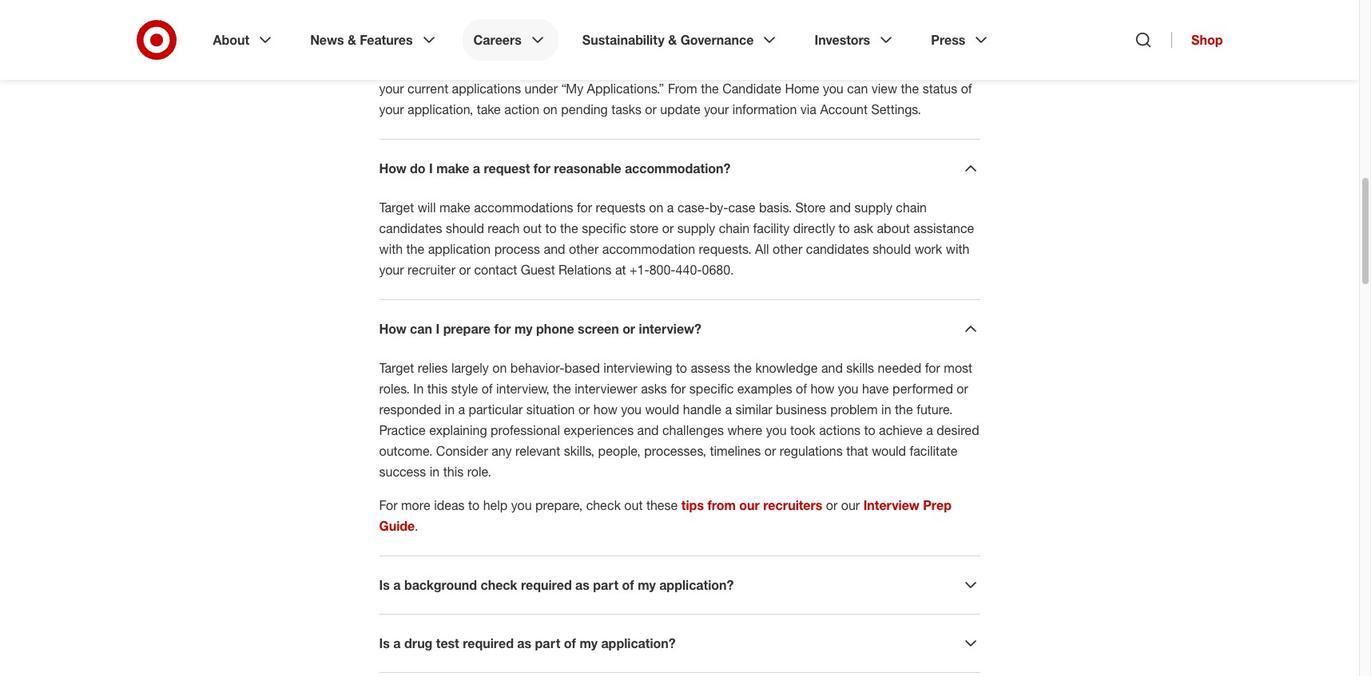 Task type: locate. For each thing, give the bounding box(es) containing it.
0 horizontal spatial status
[[448, 60, 483, 76]]

for inside immediately after you apply for a position, you will receive email confirmation of submission. you can monitor the status of your application by logging into your
[[541, 39, 557, 55]]

1 vertical spatial from
[[708, 498, 736, 514]]

required for test
[[463, 636, 514, 652]]

check
[[586, 498, 621, 514], [481, 578, 517, 594]]

will inside immediately after you apply for a position, you will receive email confirmation of submission. you can monitor the status of your application by logging into your
[[647, 39, 665, 55]]

& right news
[[348, 32, 356, 48]]

and up guest
[[544, 241, 565, 257]]

0 horizontal spatial from
[[708, 498, 736, 514]]

0 vertical spatial supply
[[855, 200, 893, 216]]

in
[[413, 381, 424, 397]]

1 horizontal spatial &
[[668, 32, 677, 48]]

application? down is a background check required as part of my application? dropdown button
[[601, 636, 676, 652]]

or right screen
[[623, 321, 635, 337]]

0 vertical spatial target
[[379, 200, 414, 216]]

investors link
[[804, 19, 907, 61]]

application up recruiter
[[428, 241, 491, 257]]

the up the situation
[[553, 381, 571, 397]]

contact
[[474, 262, 517, 278]]

application? up is a drug test required as part of my application? dropdown button
[[660, 578, 734, 594]]

interview
[[864, 498, 920, 514]]

0 horizontal spatial i
[[429, 161, 433, 177]]

our left recruiters
[[740, 498, 760, 514]]

news & features link
[[299, 19, 450, 61]]

largely
[[452, 360, 489, 376]]

i right do
[[429, 161, 433, 177]]

a left 'request'
[[473, 161, 480, 177]]

or right the tasks
[[645, 101, 657, 117]]

pending
[[561, 101, 608, 117]]

1 horizontal spatial application
[[530, 60, 592, 76]]

similar
[[736, 402, 773, 418]]

the up current
[[427, 60, 445, 76]]

interview prep guide
[[379, 498, 952, 535]]

2 horizontal spatial can
[[933, 39, 954, 55]]

0 vertical spatial on
[[543, 101, 558, 117]]

0 horizontal spatial out
[[523, 221, 542, 237]]

regulations
[[780, 444, 843, 460]]

for left requests at the top left of the page
[[577, 200, 592, 216]]

immediately after you apply for a position, you will receive email confirmation of submission. you can monitor the status of your application by logging into your
[[379, 39, 954, 76]]

or
[[645, 101, 657, 117], [662, 221, 674, 237], [459, 262, 471, 278], [623, 321, 635, 337], [957, 381, 969, 397], [579, 402, 590, 418], [765, 444, 776, 460], [826, 498, 838, 514]]

1 vertical spatial supply
[[678, 221, 715, 237]]

required for check
[[521, 578, 572, 594]]

1 horizontal spatial i
[[436, 321, 440, 337]]

on inside and selecting from your current applications under "my applications." from the candidate home you can view the status of your application, take action on pending tasks or update your information via account settings.
[[543, 101, 558, 117]]

other up relations
[[569, 241, 599, 257]]

take
[[477, 101, 501, 117]]

reach
[[488, 221, 520, 237]]

after
[[453, 39, 479, 55]]

from down press
[[928, 60, 954, 76]]

1 horizontal spatial out
[[624, 498, 643, 514]]

0 vertical spatial required
[[521, 578, 572, 594]]

help
[[483, 498, 508, 514]]

from right tips
[[708, 498, 736, 514]]

0 vertical spatial as
[[576, 578, 590, 594]]

careers link
[[462, 19, 559, 61]]

0 horizontal spatial should
[[446, 221, 484, 237]]

a left background
[[393, 578, 401, 594]]

and right "store"
[[830, 200, 851, 216]]

to down the accommodations in the left top of the page
[[545, 221, 557, 237]]

application
[[530, 60, 592, 76], [428, 241, 491, 257]]

1 horizontal spatial how
[[811, 381, 835, 397]]

of up business
[[796, 381, 807, 397]]

+1-
[[630, 262, 650, 278]]

roles.
[[379, 381, 410, 397]]

you up problem
[[838, 381, 859, 397]]

chain
[[896, 200, 927, 216], [719, 221, 750, 237]]

and down submission.
[[848, 60, 869, 76]]

target inside target will make accommodations for requests on a case-by-case basis. store and supply chain candidates should reach out to the specific store or supply chain facility directly to ask about assistance with the application process and other accommodation requests. all other candidates should work with your recruiter or contact guest relations at +1-800-440-0680.
[[379, 200, 414, 216]]

0 horizontal spatial check
[[481, 578, 517, 594]]

on up store
[[649, 200, 664, 216]]

experiences
[[564, 423, 634, 439]]

guide
[[379, 519, 415, 535]]

1 horizontal spatial will
[[647, 39, 665, 55]]

1 vertical spatial on
[[649, 200, 664, 216]]

specific down the assess
[[690, 381, 734, 397]]

sustainability & governance link
[[571, 19, 791, 61]]

1 with from the left
[[379, 241, 403, 257]]

logging
[[613, 60, 655, 76]]

0 horizontal spatial required
[[463, 636, 514, 652]]

can inside immediately after you apply for a position, you will receive email confirmation of submission. you can monitor the status of your application by logging into your
[[933, 39, 954, 55]]

0 vertical spatial can
[[933, 39, 954, 55]]

1 vertical spatial how
[[594, 402, 618, 418]]

1 vertical spatial my
[[638, 578, 656, 594]]

1 vertical spatial i
[[436, 321, 440, 337]]

do
[[410, 161, 426, 177]]

other right all at top right
[[773, 241, 803, 257]]

success
[[379, 464, 426, 480]]

1 vertical spatial will
[[418, 200, 436, 216]]

0 horizontal spatial can
[[410, 321, 432, 337]]

1 vertical spatial required
[[463, 636, 514, 652]]

application? for is a background check required as part of my application?
[[660, 578, 734, 594]]

press link
[[920, 19, 1003, 61]]

our left interview
[[841, 498, 860, 514]]

1 vertical spatial application
[[428, 241, 491, 257]]

& for news
[[348, 32, 356, 48]]

1 horizontal spatial part
[[593, 578, 619, 594]]

other
[[569, 241, 599, 257], [773, 241, 803, 257]]

1 horizontal spatial from
[[928, 60, 954, 76]]

my left the phone
[[515, 321, 533, 337]]

press
[[931, 32, 966, 48]]

on right largely
[[493, 360, 507, 376]]

your
[[501, 60, 526, 76], [684, 60, 709, 76], [379, 81, 404, 97], [379, 101, 404, 117], [704, 101, 729, 117], [379, 262, 404, 278]]

out left "these"
[[624, 498, 643, 514]]

1 horizontal spatial on
[[543, 101, 558, 117]]

for right apply
[[541, 39, 557, 55]]

0 vertical spatial part
[[593, 578, 619, 594]]

a up facilitate
[[927, 423, 933, 439]]

check right prepare, on the bottom of the page
[[586, 498, 621, 514]]

how left do
[[379, 161, 407, 177]]

accommodation
[[602, 241, 695, 257]]

2 & from the left
[[668, 32, 677, 48]]

for
[[379, 498, 398, 514]]

specific down requests at the top left of the page
[[582, 221, 626, 237]]

how do i make a request for reasonable accommodation? button
[[379, 159, 980, 178]]

2 how from the top
[[379, 321, 407, 337]]

in up explaining
[[445, 402, 455, 418]]

target up roles.
[[379, 360, 414, 376]]

1 vertical spatial out
[[624, 498, 643, 514]]

as for check
[[576, 578, 590, 594]]

update
[[660, 101, 701, 117]]

1 target from the top
[[379, 200, 414, 216]]

supply up ask
[[855, 200, 893, 216]]

the down selecting on the top right of the page
[[901, 81, 919, 97]]

1 & from the left
[[348, 32, 356, 48]]

1 horizontal spatial with
[[946, 241, 970, 257]]

in down have
[[882, 402, 892, 418]]

part
[[593, 578, 619, 594], [535, 636, 561, 652]]

target down do
[[379, 200, 414, 216]]

1 horizontal spatial as
[[576, 578, 590, 594]]

will down do
[[418, 200, 436, 216]]

0 horizontal spatial on
[[493, 360, 507, 376]]

to left ask
[[839, 221, 850, 237]]

under
[[525, 81, 558, 97]]

& up into
[[668, 32, 677, 48]]

a inside is a background check required as part of my application? dropdown button
[[393, 578, 401, 594]]

submission.
[[837, 39, 905, 55]]

make right do
[[436, 161, 469, 177]]

1 horizontal spatial status
[[923, 81, 958, 97]]

can up relies
[[410, 321, 432, 337]]

0 vertical spatial status
[[448, 60, 483, 76]]

from inside how can i prepare for my phone screen or interview? region
[[708, 498, 736, 514]]

facilitate
[[910, 444, 958, 460]]

1 vertical spatial check
[[481, 578, 517, 594]]

1 horizontal spatial required
[[521, 578, 572, 594]]

check right background
[[481, 578, 517, 594]]

this right in
[[427, 381, 448, 397]]

in right success
[[430, 464, 440, 480]]

news & features
[[310, 32, 413, 48]]

1 vertical spatial make
[[439, 200, 471, 216]]

of up is a drug test required as part of my application? dropdown button
[[622, 578, 634, 594]]

my up is a drug test required as part of my application? dropdown button
[[638, 578, 656, 594]]

1 vertical spatial status
[[923, 81, 958, 97]]

to up that
[[864, 423, 876, 439]]

0 horizontal spatial will
[[418, 200, 436, 216]]

tips
[[682, 498, 704, 514]]

prep
[[923, 498, 952, 514]]

test
[[436, 636, 459, 652]]

0 vertical spatial out
[[523, 221, 542, 237]]

performed
[[893, 381, 953, 397]]

1 horizontal spatial should
[[873, 241, 911, 257]]

application up "my
[[530, 60, 592, 76]]

assistance
[[914, 221, 975, 237]]

on inside target relies largely on behavior-based interviewing to assess the knowledge and skills needed for most roles. in this style of interview, the interviewer asks for specific examples of how you have performed or responded in a particular situation or how you would handle a similar business problem in the future. practice explaining professional experiences and challenges where you took actions to achieve a desired outcome. consider any relevant skills, people, processes, timelines or regulations that would facilitate success in this role.
[[493, 360, 507, 376]]

0 horizontal spatial as
[[517, 636, 532, 652]]

needed
[[878, 360, 922, 376]]

2 horizontal spatial my
[[638, 578, 656, 594]]

desired
[[937, 423, 980, 439]]

supply
[[855, 200, 893, 216], [678, 221, 715, 237]]

1 is from the top
[[379, 578, 390, 594]]

a left position, on the top left
[[560, 39, 567, 55]]

1 vertical spatial as
[[517, 636, 532, 652]]

for inside target will make accommodations for requests on a case-by-case basis. store and supply chain candidates should reach out to the specific store or supply chain facility directly to ask about assistance with the application process and other accommodation requests. all other candidates should work with your recruiter or contact guest relations at +1-800-440-0680.
[[577, 200, 592, 216]]

requests.
[[699, 241, 752, 257]]

a left similar at the bottom right
[[725, 402, 732, 418]]

0 vertical spatial chain
[[896, 200, 927, 216]]

1 vertical spatial is
[[379, 636, 390, 652]]

chain up the about
[[896, 200, 927, 216]]

1 vertical spatial should
[[873, 241, 911, 257]]

you right after
[[483, 39, 503, 55]]

outcome.
[[379, 444, 433, 460]]

for right prepare
[[494, 321, 511, 337]]

1 horizontal spatial our
[[841, 498, 860, 514]]

would down asks
[[645, 402, 680, 418]]

0 horizontal spatial how
[[594, 402, 618, 418]]

guest
[[521, 262, 555, 278]]

immediately
[[379, 39, 449, 55]]

1 vertical spatial target
[[379, 360, 414, 376]]

candidates down directly
[[806, 241, 869, 257]]

careers
[[474, 32, 522, 48]]

1 how from the top
[[379, 161, 407, 177]]

2 vertical spatial on
[[493, 360, 507, 376]]

out down the accommodations in the left top of the page
[[523, 221, 542, 237]]

how down the interviewer
[[594, 402, 618, 418]]

status down selecting on the top right of the page
[[923, 81, 958, 97]]

the up recruiter
[[406, 241, 425, 257]]

via
[[801, 101, 817, 117]]

2 is from the top
[[379, 636, 390, 652]]

the
[[427, 60, 445, 76], [701, 81, 719, 97], [901, 81, 919, 97], [560, 221, 578, 237], [406, 241, 425, 257], [734, 360, 752, 376], [553, 381, 571, 397], [895, 402, 913, 418]]

how up roles.
[[379, 321, 407, 337]]

0 vertical spatial application?
[[660, 578, 734, 594]]

1 horizontal spatial check
[[586, 498, 621, 514]]

0 horizontal spatial other
[[569, 241, 599, 257]]

skills
[[847, 360, 874, 376]]

interview prep guide link
[[379, 498, 952, 535]]

for right asks
[[671, 381, 686, 397]]

0 vertical spatial will
[[647, 39, 665, 55]]

0 vertical spatial from
[[928, 60, 954, 76]]

0 vertical spatial check
[[586, 498, 621, 514]]

your inside target will make accommodations for requests on a case-by-case basis. store and supply chain candidates should reach out to the specific store or supply chain facility directly to ask about assistance with the application process and other accommodation requests. all other candidates should work with your recruiter or contact guest relations at +1-800-440-0680.
[[379, 262, 404, 278]]

2 vertical spatial my
[[580, 636, 598, 652]]

1 vertical spatial candidates
[[806, 241, 869, 257]]

i for can
[[436, 321, 440, 337]]

make
[[436, 161, 469, 177], [439, 200, 471, 216]]

prepare,
[[535, 498, 583, 514]]

of right style
[[482, 381, 493, 397]]

0 horizontal spatial part
[[535, 636, 561, 652]]

how for how can i prepare for my phone screen or interview?
[[379, 321, 407, 337]]

0 horizontal spatial candidates
[[379, 221, 442, 237]]

part for check
[[593, 578, 619, 594]]

0 vertical spatial candidates
[[379, 221, 442, 237]]

or inside and selecting from your current applications under "my applications." from the candidate home you can view the status of your application, take action on pending tasks or update your information via account settings.
[[645, 101, 657, 117]]

or up experiences
[[579, 402, 590, 418]]

on down under
[[543, 101, 558, 117]]

0 vertical spatial application
[[530, 60, 592, 76]]

will up into
[[647, 39, 665, 55]]

0 vertical spatial make
[[436, 161, 469, 177]]

should left 'reach'
[[446, 221, 484, 237]]

0 vertical spatial is
[[379, 578, 390, 594]]

0 vertical spatial would
[[645, 402, 680, 418]]

settings.
[[871, 101, 922, 117]]

required up is a drug test required as part of my application?
[[521, 578, 572, 594]]

email
[[714, 39, 744, 55]]

0 horizontal spatial in
[[430, 464, 440, 480]]

is left drug
[[379, 636, 390, 652]]

sustainability & governance
[[583, 32, 754, 48]]

1 horizontal spatial chain
[[896, 200, 927, 216]]

a left drug
[[393, 636, 401, 652]]

about link
[[202, 19, 286, 61]]

check inside dropdown button
[[481, 578, 517, 594]]

from
[[668, 81, 697, 97]]

can right you on the top right of the page
[[933, 39, 954, 55]]

supply down "case-"
[[678, 221, 715, 237]]

applications."
[[587, 81, 664, 97]]

required right test
[[463, 636, 514, 652]]

how up business
[[811, 381, 835, 397]]

interview?
[[639, 321, 702, 337]]

status down after
[[448, 60, 483, 76]]

handle
[[683, 402, 722, 418]]

1 horizontal spatial my
[[580, 636, 598, 652]]

0 vertical spatial how
[[811, 381, 835, 397]]

0 horizontal spatial our
[[740, 498, 760, 514]]

a inside target will make accommodations for requests on a case-by-case basis. store and supply chain candidates should reach out to the specific store or supply chain facility directly to ask about assistance with the application process and other accommodation requests. all other candidates should work with your recruiter or contact guest relations at +1-800-440-0680.
[[667, 200, 674, 216]]

1 vertical spatial part
[[535, 636, 561, 652]]

or left contact
[[459, 262, 471, 278]]

interviewing
[[604, 360, 673, 376]]

1 vertical spatial specific
[[690, 381, 734, 397]]

people,
[[598, 444, 641, 460]]

1 horizontal spatial can
[[847, 81, 868, 97]]

should down the about
[[873, 241, 911, 257]]

2 horizontal spatial on
[[649, 200, 664, 216]]

how
[[811, 381, 835, 397], [594, 402, 618, 418]]

how for how do i make a request for reasonable accommodation?
[[379, 161, 407, 177]]

shop link
[[1172, 32, 1223, 48]]

actions
[[819, 423, 861, 439]]

chain down case
[[719, 221, 750, 237]]

tasks
[[612, 101, 642, 117]]

0 vertical spatial i
[[429, 161, 433, 177]]

2 horizontal spatial in
[[882, 402, 892, 418]]

1 horizontal spatial would
[[872, 444, 906, 460]]

the right from
[[701, 81, 719, 97]]

2 vertical spatial can
[[410, 321, 432, 337]]

1 horizontal spatial specific
[[690, 381, 734, 397]]

of down press link
[[961, 81, 972, 97]]

can up account
[[847, 81, 868, 97]]

specific
[[582, 221, 626, 237], [690, 381, 734, 397]]

0 horizontal spatial &
[[348, 32, 356, 48]]

in
[[445, 402, 455, 418], [882, 402, 892, 418], [430, 464, 440, 480]]

achieve
[[879, 423, 923, 439]]

for up the performed
[[925, 360, 941, 376]]

target inside target relies largely on behavior-based interviewing to assess the knowledge and skills needed for most roles. in this style of interview, the interviewer asks for specific examples of how you have performed or responded in a particular situation or how you would handle a similar business problem in the future. practice explaining professional experiences and challenges where you took actions to achieve a desired outcome. consider any relevant skills, people, processes, timelines or regulations that would facilitate success in this role.
[[379, 360, 414, 376]]

1 vertical spatial application?
[[601, 636, 676, 652]]

0 horizontal spatial specific
[[582, 221, 626, 237]]

have
[[862, 381, 889, 397]]

0 vertical spatial my
[[515, 321, 533, 337]]

0 horizontal spatial with
[[379, 241, 403, 257]]

is for is a drug test required as part of my application?
[[379, 636, 390, 652]]

would down achieve
[[872, 444, 906, 460]]

1 horizontal spatial in
[[445, 402, 455, 418]]

specific inside target relies largely on behavior-based interviewing to assess the knowledge and skills needed for most roles. in this style of interview, the interviewer asks for specific examples of how you have performed or responded in a particular situation or how you would handle a similar business problem in the future. practice explaining professional experiences and challenges where you took actions to achieve a desired outcome. consider any relevant skills, people, processes, timelines or regulations that would facilitate success in this role.
[[690, 381, 734, 397]]

basis.
[[759, 200, 792, 216]]

for right 'request'
[[534, 161, 551, 177]]

1 vertical spatial chain
[[719, 221, 750, 237]]

2 target from the top
[[379, 360, 414, 376]]

0 vertical spatial how
[[379, 161, 407, 177]]

my down is a background check required as part of my application?
[[580, 636, 598, 652]]

this
[[427, 381, 448, 397], [443, 464, 464, 480]]

0 vertical spatial should
[[446, 221, 484, 237]]

as for test
[[517, 636, 532, 652]]



Task type: vqa. For each thing, say whether or not it's contained in the screenshot.
bring
no



Task type: describe. For each thing, give the bounding box(es) containing it.
800-
[[650, 262, 676, 278]]

target for target relies largely on behavior-based interviewing to assess the knowledge and skills needed for most roles. in this style of interview, the interviewer asks for specific examples of how you have performed or responded in a particular situation or how you would handle a similar business problem in the future. practice explaining professional experiences and challenges where you took actions to achieve a desired outcome. consider any relevant skills, people, processes, timelines or regulations that would facilitate success in this role.
[[379, 360, 414, 376]]

out inside how can i prepare for my phone screen or interview? region
[[624, 498, 643, 514]]

drug
[[404, 636, 433, 652]]

sustainability
[[583, 32, 665, 48]]

more
[[401, 498, 431, 514]]

a inside immediately after you apply for a position, you will receive email confirmation of submission. you can monitor the status of your application by logging into your
[[560, 39, 567, 55]]

monitor
[[379, 60, 423, 76]]

challenges
[[663, 423, 724, 439]]

1 our from the left
[[740, 498, 760, 514]]

based
[[565, 360, 600, 376]]

0 vertical spatial this
[[427, 381, 448, 397]]

these
[[646, 498, 678, 514]]

for more ideas to help you prepare, check out these tips from our recruiters or our
[[379, 498, 864, 514]]

0 horizontal spatial supply
[[678, 221, 715, 237]]

recruiter
[[408, 262, 456, 278]]

or inside dropdown button
[[623, 321, 635, 337]]

my for is a background check required as part of my application?
[[638, 578, 656, 594]]

i for do
[[429, 161, 433, 177]]

business
[[776, 402, 827, 418]]

practice
[[379, 423, 426, 439]]

into
[[659, 60, 680, 76]]

or right timelines on the bottom of page
[[765, 444, 776, 460]]

2 other from the left
[[773, 241, 803, 257]]

a inside is a drug test required as part of my application? dropdown button
[[393, 636, 401, 652]]

1 horizontal spatial candidates
[[806, 241, 869, 257]]

is a drug test required as part of my application? button
[[379, 635, 980, 654]]

0 horizontal spatial would
[[645, 402, 680, 418]]

that
[[846, 444, 869, 460]]

& for sustainability
[[668, 32, 677, 48]]

action
[[505, 101, 540, 117]]

application inside immediately after you apply for a position, you will receive email confirmation of submission. you can monitor the status of your application by logging into your
[[530, 60, 592, 76]]

application? for is a drug test required as part of my application?
[[601, 636, 676, 652]]

role.
[[467, 464, 492, 480]]

prepare
[[443, 321, 491, 337]]

how can i prepare for my phone screen or interview? button
[[379, 320, 980, 339]]

and up processes,
[[637, 423, 659, 439]]

reasonable
[[554, 161, 622, 177]]

processes,
[[644, 444, 707, 460]]

make inside dropdown button
[[436, 161, 469, 177]]

target for target will make accommodations for requests on a case-by-case basis. store and supply chain candidates should reach out to the specific store or supply chain facility directly to ask about assistance with the application process and other accommodation requests. all other candidates should work with your recruiter or contact guest relations at +1-800-440-0680.
[[379, 200, 414, 216]]

directly
[[793, 221, 835, 237]]

how can i prepare for my phone screen or interview? region
[[379, 339, 980, 537]]

2 our from the left
[[841, 498, 860, 514]]

target relies largely on behavior-based interviewing to assess the knowledge and skills needed for most roles. in this style of interview, the interviewer asks for specific examples of how you have performed or responded in a particular situation or how you would handle a similar business problem in the future. practice explaining professional experiences and challenges where you took actions to achieve a desired outcome. consider any relevant skills, people, processes, timelines or regulations that would facilitate success in this role.
[[379, 360, 980, 480]]

of left submission.
[[823, 39, 834, 55]]

1 vertical spatial would
[[872, 444, 906, 460]]

or down most
[[957, 381, 969, 397]]

features
[[360, 32, 413, 48]]

my for is a drug test required as part of my application?
[[580, 636, 598, 652]]

phone
[[536, 321, 574, 337]]

receive
[[669, 39, 710, 55]]

440-
[[676, 262, 702, 278]]

by
[[596, 60, 610, 76]]

store
[[630, 221, 659, 237]]

0680.
[[702, 262, 734, 278]]

1 horizontal spatial supply
[[855, 200, 893, 216]]

examples
[[738, 381, 793, 397]]

application inside target will make accommodations for requests on a case-by-case basis. store and supply chain candidates should reach out to the specific store or supply chain facility directly to ask about assistance with the application process and other accommodation requests. all other candidates should work with your recruiter or contact guest relations at +1-800-440-0680.
[[428, 241, 491, 257]]

account
[[820, 101, 868, 117]]

behavior-
[[511, 360, 565, 376]]

you left took
[[766, 423, 787, 439]]

view
[[872, 81, 898, 97]]

check inside how can i prepare for my phone screen or interview? region
[[586, 498, 621, 514]]

0 horizontal spatial my
[[515, 321, 533, 337]]

"my
[[562, 81, 584, 97]]

information
[[733, 101, 797, 117]]

1 other from the left
[[569, 241, 599, 257]]

assess
[[691, 360, 730, 376]]

how do i make a request for reasonable accommodation?
[[379, 161, 731, 177]]

you up logging
[[623, 39, 643, 55]]

knowledge
[[756, 360, 818, 376]]

any
[[492, 444, 512, 460]]

accommodations
[[474, 200, 573, 216]]

future.
[[917, 402, 953, 418]]

you inside and selecting from your current applications under "my applications." from the candidate home you can view the status of your application, take action on pending tasks or update your information via account settings.
[[823, 81, 844, 97]]

a inside the how do i make a request for reasonable accommodation? dropdown button
[[473, 161, 480, 177]]

the inside immediately after you apply for a position, you will receive email confirmation of submission. you can monitor the status of your application by logging into your
[[427, 60, 445, 76]]

is a drug test required as part of my application?
[[379, 636, 676, 652]]

you down asks
[[621, 402, 642, 418]]

status inside immediately after you apply for a position, you will receive email confirmation of submission. you can monitor the status of your application by logging into your
[[448, 60, 483, 76]]

governance
[[681, 32, 754, 48]]

responded
[[379, 402, 441, 418]]

ask
[[854, 221, 874, 237]]

applications
[[452, 81, 521, 97]]

relies
[[418, 360, 448, 376]]

the up relations
[[560, 221, 578, 237]]

apply
[[507, 39, 538, 55]]

relevant
[[515, 444, 560, 460]]

of down is a background check required as part of my application?
[[564, 636, 576, 652]]

1 vertical spatial this
[[443, 464, 464, 480]]

the up achieve
[[895, 402, 913, 418]]

is a background check required as part of my application?
[[379, 578, 734, 594]]

and inside and selecting from your current applications under "my applications." from the candidate home you can view the status of your application, take action on pending tasks or update your information via account settings.
[[848, 60, 869, 76]]

problem
[[831, 402, 878, 418]]

to left the assess
[[676, 360, 687, 376]]

from inside and selecting from your current applications under "my applications." from the candidate home you can view the status of your application, take action on pending tasks or update your information via account settings.
[[928, 60, 954, 76]]

and left the skills
[[822, 360, 843, 376]]

position,
[[571, 39, 619, 55]]

at
[[615, 262, 626, 278]]

2 with from the left
[[946, 241, 970, 257]]

or right recruiters
[[826, 498, 838, 514]]

tips from our recruiters link
[[682, 498, 823, 514]]

will inside target will make accommodations for requests on a case-by-case basis. store and supply chain candidates should reach out to the specific store or supply chain facility directly to ask about assistance with the application process and other accommodation requests. all other candidates should work with your recruiter or contact guest relations at +1-800-440-0680.
[[418, 200, 436, 216]]

on inside target will make accommodations for requests on a case-by-case basis. store and supply chain candidates should reach out to the specific store or supply chain facility directly to ask about assistance with the application process and other accommodation requests. all other candidates should work with your recruiter or contact guest relations at +1-800-440-0680.
[[649, 200, 664, 216]]

news
[[310, 32, 344, 48]]

you right help
[[511, 498, 532, 514]]

situation
[[526, 402, 575, 418]]

a down style
[[458, 402, 465, 418]]

skills,
[[564, 444, 595, 460]]

and selecting from your current applications under "my applications." from the candidate home you can view the status of your application, take action on pending tasks or update your information via account settings.
[[379, 60, 972, 117]]

process
[[494, 241, 540, 257]]

selecting
[[873, 60, 924, 76]]

specific inside target will make accommodations for requests on a case-by-case basis. store and supply chain candidates should reach out to the specific store or supply chain facility directly to ask about assistance with the application process and other accommodation requests. all other candidates should work with your recruiter or contact guest relations at +1-800-440-0680.
[[582, 221, 626, 237]]

status inside and selecting from your current applications under "my applications." from the candidate home you can view the status of your application, take action on pending tasks or update your information via account settings.
[[923, 81, 958, 97]]

make inside target will make accommodations for requests on a case-by-case basis. store and supply chain candidates should reach out to the specific store or supply chain facility directly to ask about assistance with the application process and other accommodation requests. all other candidates should work with your recruiter or contact guest relations at +1-800-440-0680.
[[439, 200, 471, 216]]

by-
[[710, 200, 728, 216]]

or right store
[[662, 221, 674, 237]]

is for is a background check required as part of my application?
[[379, 578, 390, 594]]

how can i prepare for my phone screen or interview?
[[379, 321, 702, 337]]

can inside and selecting from your current applications under "my applications." from the candidate home you can view the status of your application, take action on pending tasks or update your information via account settings.
[[847, 81, 868, 97]]

the up examples
[[734, 360, 752, 376]]

0 horizontal spatial chain
[[719, 221, 750, 237]]

requests
[[596, 200, 646, 216]]

style
[[451, 381, 478, 397]]

request
[[484, 161, 530, 177]]

of up applications
[[487, 60, 498, 76]]

part for test
[[535, 636, 561, 652]]

facility
[[753, 221, 790, 237]]

to left help
[[468, 498, 480, 514]]

background
[[404, 578, 477, 594]]

out inside target will make accommodations for requests on a case-by-case basis. store and supply chain candidates should reach out to the specific store or supply chain facility directly to ask about assistance with the application process and other accommodation requests. all other candidates should work with your recruiter or contact guest relations at +1-800-440-0680.
[[523, 221, 542, 237]]

timelines
[[710, 444, 761, 460]]

can inside dropdown button
[[410, 321, 432, 337]]

asks
[[641, 381, 667, 397]]

where
[[728, 423, 763, 439]]

of inside and selecting from your current applications under "my applications." from the candidate home you can view the status of your application, take action on pending tasks or update your information via account settings.
[[961, 81, 972, 97]]



